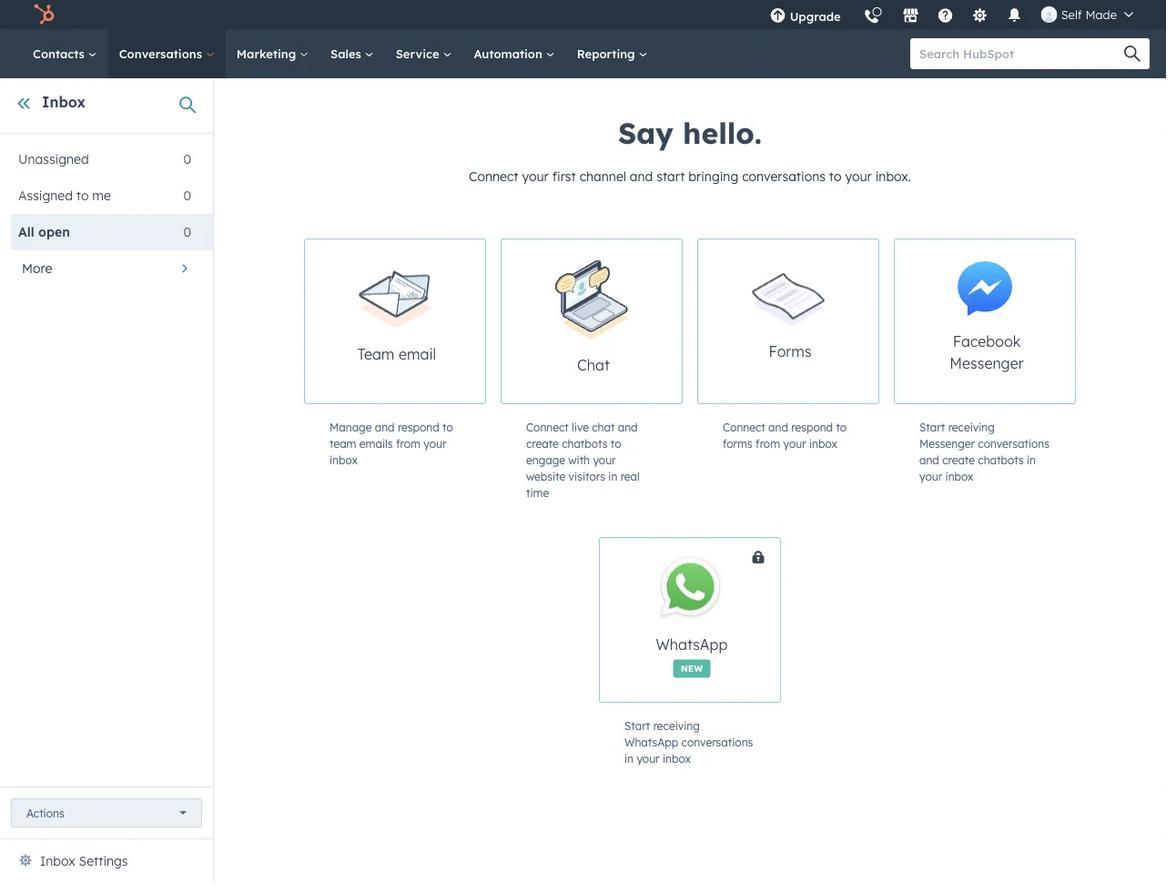 Task type: locate. For each thing, give the bounding box(es) containing it.
0 horizontal spatial connect
[[469, 169, 519, 184]]

0 vertical spatial conversations
[[742, 169, 826, 184]]

inbox
[[810, 437, 838, 450], [330, 453, 358, 467], [946, 470, 974, 483], [663, 752, 691, 766]]

0 horizontal spatial chatbots
[[562, 437, 608, 450]]

1 respond from the left
[[398, 420, 440, 434]]

notifications image
[[1007, 8, 1024, 25]]

0 vertical spatial start
[[920, 420, 946, 434]]

hubspot link
[[22, 4, 68, 26]]

inbox for inbox
[[42, 93, 86, 111]]

your
[[522, 169, 549, 184], [846, 169, 872, 184], [424, 437, 447, 450], [784, 437, 807, 450], [593, 453, 616, 467], [920, 470, 943, 483], [637, 752, 660, 766]]

start inside start receiving messenger conversations and create chatbots in your inbox
[[920, 420, 946, 434]]

1 horizontal spatial chatbots
[[979, 453, 1024, 467]]

help button
[[931, 0, 962, 29]]

visitors
[[569, 470, 606, 483]]

1 vertical spatial in
[[609, 470, 618, 483]]

your inside connect and respond to forms from your inbox
[[784, 437, 807, 450]]

say
[[618, 115, 674, 151]]

Search HubSpot search field
[[911, 38, 1134, 69]]

and
[[630, 169, 653, 184], [375, 420, 395, 434], [618, 420, 638, 434], [769, 420, 789, 434], [920, 453, 940, 467]]

start for start receiving whatsapp conversations in your inbox
[[625, 719, 651, 733]]

create
[[526, 437, 559, 450], [943, 453, 976, 467]]

say hello.
[[618, 115, 762, 151]]

0 vertical spatial inbox
[[42, 93, 86, 111]]

made
[[1086, 7, 1118, 22]]

inbox settings
[[40, 853, 128, 869]]

1 horizontal spatial from
[[756, 437, 781, 450]]

receiving
[[949, 420, 995, 434], [654, 719, 700, 733]]

to
[[830, 169, 842, 184], [76, 188, 89, 204], [443, 420, 453, 434], [837, 420, 847, 434], [611, 437, 622, 450]]

2 horizontal spatial in
[[1027, 453, 1037, 467]]

inbox left settings
[[40, 853, 75, 869]]

respond inside connect and respond to forms from your inbox
[[792, 420, 834, 434]]

start
[[920, 420, 946, 434], [625, 719, 651, 733]]

manage and respond to team emails from your inbox
[[330, 420, 453, 467]]

to inside "manage and respond to team emails from your inbox"
[[443, 420, 453, 434]]

and inside "manage and respond to team emails from your inbox"
[[375, 420, 395, 434]]

chatbots inside start receiving messenger conversations and create chatbots in your inbox
[[979, 453, 1024, 467]]

receiving inside start receiving whatsapp conversations in your inbox
[[654, 719, 700, 733]]

messenger
[[950, 354, 1024, 373], [920, 437, 976, 450]]

search image
[[1125, 46, 1141, 62]]

respond inside "manage and respond to team emails from your inbox"
[[398, 420, 440, 434]]

respond
[[398, 420, 440, 434], [792, 420, 834, 434]]

menu
[[759, 0, 1145, 36]]

whatsapp new
[[656, 636, 728, 674]]

1 from from the left
[[396, 437, 421, 450]]

your inside start receiving whatsapp conversations in your inbox
[[637, 752, 660, 766]]

respond down forms
[[792, 420, 834, 434]]

1 horizontal spatial in
[[625, 752, 634, 766]]

1 vertical spatial receiving
[[654, 719, 700, 733]]

ruby anderson image
[[1042, 6, 1058, 23]]

settings
[[79, 853, 128, 869]]

connect inside connect live chat and create chatbots to engage with your website visitors in real time
[[526, 420, 569, 434]]

0 horizontal spatial create
[[526, 437, 559, 450]]

1 horizontal spatial start
[[920, 420, 946, 434]]

none checkbox containing whatsapp
[[599, 537, 849, 703]]

and inside start receiving messenger conversations and create chatbots in your inbox
[[920, 453, 940, 467]]

0 horizontal spatial receiving
[[654, 719, 700, 733]]

from inside "manage and respond to team emails from your inbox"
[[396, 437, 421, 450]]

conversations
[[742, 169, 826, 184], [979, 437, 1050, 450], [682, 736, 754, 749]]

0 vertical spatial chatbots
[[562, 437, 608, 450]]

connect up forms
[[723, 420, 766, 434]]

conversations for start receiving whatsapp conversations in your inbox
[[682, 736, 754, 749]]

conversations
[[119, 46, 206, 61]]

inbox for inbox settings
[[40, 853, 75, 869]]

connect inside connect and respond to forms from your inbox
[[723, 420, 766, 434]]

1 horizontal spatial receiving
[[949, 420, 995, 434]]

None checkbox
[[599, 537, 849, 703]]

inbox inside connect and respond to forms from your inbox
[[810, 437, 838, 450]]

1 vertical spatial inbox
[[40, 853, 75, 869]]

0 vertical spatial create
[[526, 437, 559, 450]]

2 vertical spatial 0
[[183, 224, 191, 240]]

search button
[[1116, 38, 1150, 69]]

1 vertical spatial conversations
[[979, 437, 1050, 450]]

2 respond from the left
[[792, 420, 834, 434]]

1 horizontal spatial respond
[[792, 420, 834, 434]]

1 0 from the top
[[183, 151, 191, 167]]

from right forms
[[756, 437, 781, 450]]

create inside connect live chat and create chatbots to engage with your website visitors in real time
[[526, 437, 559, 450]]

all open
[[18, 224, 70, 240]]

connect up engage at bottom
[[526, 420, 569, 434]]

1 vertical spatial chatbots
[[979, 453, 1024, 467]]

respond for forms
[[792, 420, 834, 434]]

0 horizontal spatial in
[[609, 470, 618, 483]]

respond for team email
[[398, 420, 440, 434]]

messenger inside facebook messenger checkbox
[[950, 354, 1024, 373]]

team email
[[358, 345, 436, 363]]

inbox inside start receiving messenger conversations and create chatbots in your inbox
[[946, 470, 974, 483]]

0 vertical spatial messenger
[[950, 354, 1024, 373]]

2 vertical spatial conversations
[[682, 736, 754, 749]]

3 0 from the top
[[183, 224, 191, 240]]

connect left first
[[469, 169, 519, 184]]

from
[[396, 437, 421, 450], [756, 437, 781, 450]]

engage
[[526, 453, 566, 467]]

0 vertical spatial 0
[[183, 151, 191, 167]]

assigned
[[18, 188, 73, 204]]

service link
[[385, 29, 463, 78]]

receiving for messenger
[[949, 420, 995, 434]]

0 horizontal spatial start
[[625, 719, 651, 733]]

0 vertical spatial in
[[1027, 453, 1037, 467]]

1 horizontal spatial create
[[943, 453, 976, 467]]

your inside "manage and respond to team emails from your inbox"
[[424, 437, 447, 450]]

receiving down 'facebook messenger'
[[949, 420, 995, 434]]

your inside connect live chat and create chatbots to engage with your website visitors in real time
[[593, 453, 616, 467]]

and inside connect and respond to forms from your inbox
[[769, 420, 789, 434]]

0 vertical spatial receiving
[[949, 420, 995, 434]]

conversations link
[[108, 29, 226, 78]]

receiving inside start receiving messenger conversations and create chatbots in your inbox
[[949, 420, 995, 434]]

open
[[38, 224, 70, 240]]

0 horizontal spatial respond
[[398, 420, 440, 434]]

2 from from the left
[[756, 437, 781, 450]]

1 vertical spatial 0
[[183, 188, 191, 204]]

1 vertical spatial start
[[625, 719, 651, 733]]

automation link
[[463, 29, 566, 78]]

facebook messenger
[[950, 332, 1024, 373]]

Team email checkbox
[[304, 239, 486, 404]]

your inside start receiving messenger conversations and create chatbots in your inbox
[[920, 470, 943, 483]]

marketing
[[237, 46, 300, 61]]

2 horizontal spatial connect
[[723, 420, 766, 434]]

sales link
[[320, 29, 385, 78]]

conversations for start receiving messenger conversations and create chatbots in your inbox
[[979, 437, 1050, 450]]

settings link
[[962, 0, 1000, 29]]

create inside start receiving messenger conversations and create chatbots in your inbox
[[943, 453, 976, 467]]

marketing link
[[226, 29, 320, 78]]

chatbots
[[562, 437, 608, 450], [979, 453, 1024, 467]]

in
[[1027, 453, 1037, 467], [609, 470, 618, 483], [625, 752, 634, 766]]

start receiving messenger conversations and create chatbots in your inbox
[[920, 420, 1050, 483]]

to inside connect live chat and create chatbots to engage with your website visitors in real time
[[611, 437, 622, 450]]

start inside start receiving whatsapp conversations in your inbox
[[625, 719, 651, 733]]

inbox down "contacts" link at top left
[[42, 93, 86, 111]]

from right emails
[[396, 437, 421, 450]]

2 0 from the top
[[183, 188, 191, 204]]

inbox
[[42, 93, 86, 111], [40, 853, 75, 869]]

conversations inside start receiving messenger conversations and create chatbots in your inbox
[[979, 437, 1050, 450]]

conversations inside start receiving whatsapp conversations in your inbox
[[682, 736, 754, 749]]

receiving down new
[[654, 719, 700, 733]]

Forms checkbox
[[698, 239, 880, 404]]

upgrade image
[[770, 8, 787, 25]]

connect for forms
[[723, 420, 766, 434]]

team
[[358, 345, 395, 363]]

whatsapp
[[656, 636, 728, 654], [625, 736, 679, 749]]

start receiving whatsapp conversations in your inbox
[[625, 719, 754, 766]]

notifications button
[[1000, 0, 1031, 29]]

0
[[183, 151, 191, 167], [183, 188, 191, 204], [183, 224, 191, 240]]

2 vertical spatial in
[[625, 752, 634, 766]]

1 vertical spatial messenger
[[920, 437, 976, 450]]

1 vertical spatial whatsapp
[[625, 736, 679, 749]]

respond right manage
[[398, 420, 440, 434]]

self made
[[1062, 7, 1118, 22]]

whatsapp inside start receiving whatsapp conversations in your inbox
[[625, 736, 679, 749]]

0 horizontal spatial from
[[396, 437, 421, 450]]

in inside start receiving messenger conversations and create chatbots in your inbox
[[1027, 453, 1037, 467]]

1 vertical spatial create
[[943, 453, 976, 467]]

connect
[[469, 169, 519, 184], [526, 420, 569, 434], [723, 420, 766, 434]]

inbox inside start receiving whatsapp conversations in your inbox
[[663, 752, 691, 766]]

1 horizontal spatial connect
[[526, 420, 569, 434]]

connect live chat and create chatbots to engage with your website visitors in real time
[[526, 420, 640, 500]]



Task type: describe. For each thing, give the bounding box(es) containing it.
settings image
[[973, 8, 989, 25]]

connect your first channel and start bringing conversations to your inbox.
[[469, 169, 912, 184]]

first
[[553, 169, 576, 184]]

emails
[[360, 437, 393, 450]]

in inside start receiving whatsapp conversations in your inbox
[[625, 752, 634, 766]]

all
[[18, 224, 34, 240]]

reporting
[[577, 46, 639, 61]]

hubspot image
[[33, 4, 55, 26]]

forms
[[769, 343, 812, 361]]

sales
[[331, 46, 365, 61]]

self made button
[[1031, 0, 1145, 29]]

channel
[[580, 169, 627, 184]]

receiving for whatsapp
[[654, 719, 700, 733]]

inbox.
[[876, 169, 912, 184]]

calling icon button
[[857, 2, 888, 29]]

self
[[1062, 7, 1083, 22]]

email
[[399, 345, 436, 363]]

Facebook Messenger checkbox
[[894, 239, 1077, 404]]

forms
[[723, 437, 753, 450]]

live
[[572, 420, 589, 434]]

start
[[657, 169, 685, 184]]

reporting link
[[566, 29, 659, 78]]

from inside connect and respond to forms from your inbox
[[756, 437, 781, 450]]

real
[[621, 470, 640, 483]]

with
[[569, 453, 590, 467]]

menu containing self made
[[759, 0, 1145, 36]]

help image
[[938, 8, 954, 25]]

connect and respond to forms from your inbox
[[723, 420, 847, 450]]

service
[[396, 46, 443, 61]]

manage
[[330, 420, 372, 434]]

inbox settings link
[[40, 851, 128, 873]]

0 vertical spatial whatsapp
[[656, 636, 728, 654]]

0 for to
[[183, 188, 191, 204]]

to inside connect and respond to forms from your inbox
[[837, 420, 847, 434]]

actions button
[[11, 799, 202, 828]]

contacts
[[33, 46, 88, 61]]

facebook
[[953, 332, 1021, 351]]

upgrade
[[790, 9, 841, 24]]

start for start receiving messenger conversations and create chatbots in your inbox
[[920, 420, 946, 434]]

calling icon image
[[864, 9, 881, 26]]

more
[[22, 261, 52, 276]]

me
[[92, 188, 111, 204]]

automation
[[474, 46, 546, 61]]

hello.
[[683, 115, 762, 151]]

team
[[330, 437, 357, 450]]

actions
[[26, 807, 64, 820]]

in inside connect live chat and create chatbots to engage with your website visitors in real time
[[609, 470, 618, 483]]

bringing
[[689, 169, 739, 184]]

0 for open
[[183, 224, 191, 240]]

messenger inside start receiving messenger conversations and create chatbots in your inbox
[[920, 437, 976, 450]]

and inside connect live chat and create chatbots to engage with your website visitors in real time
[[618, 420, 638, 434]]

time
[[526, 486, 549, 500]]

assigned to me
[[18, 188, 111, 204]]

marketplaces button
[[892, 0, 931, 29]]

chat
[[592, 420, 615, 434]]

chatbots inside connect live chat and create chatbots to engage with your website visitors in real time
[[562, 437, 608, 450]]

unassigned
[[18, 151, 89, 167]]

Chat checkbox
[[501, 239, 683, 404]]

marketplaces image
[[903, 8, 920, 25]]

website
[[526, 470, 566, 483]]

inbox inside "manage and respond to team emails from your inbox"
[[330, 453, 358, 467]]

new
[[681, 663, 704, 674]]

chat
[[578, 356, 610, 374]]

contacts link
[[22, 29, 108, 78]]

connect for chat
[[526, 420, 569, 434]]



Task type: vqa. For each thing, say whether or not it's contained in the screenshot.
bottommost &
no



